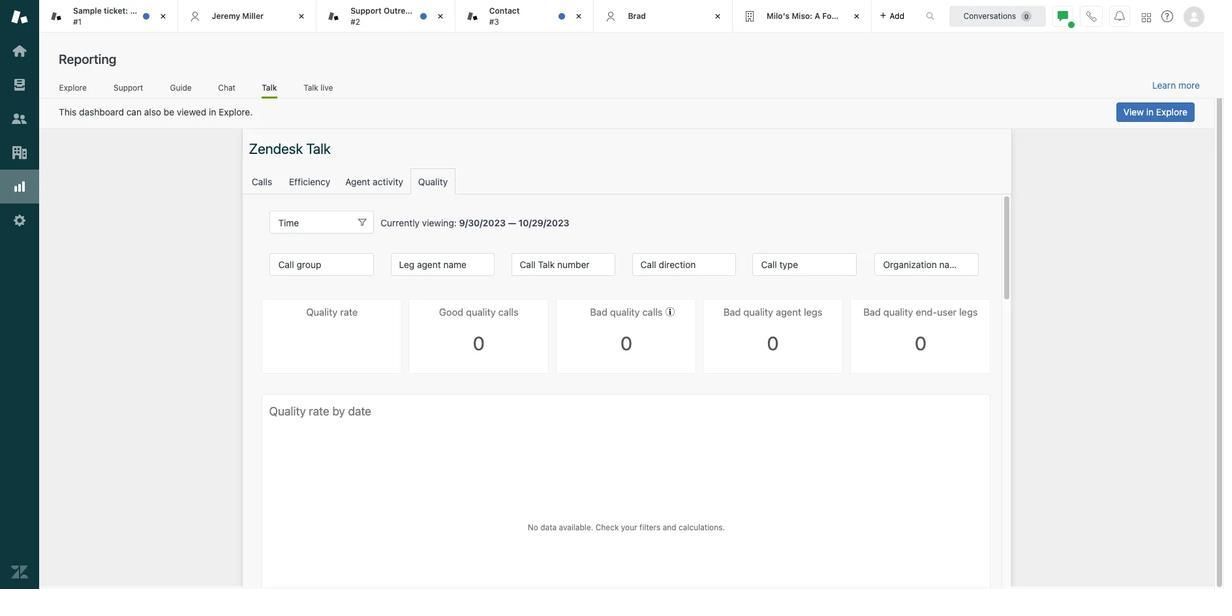 Task type: describe. For each thing, give the bounding box(es) containing it.
jeremy miller
[[212, 11, 264, 21]]

jeremy miller tab
[[178, 0, 317, 33]]

#1
[[73, 17, 82, 26]]

sample
[[73, 6, 102, 16]]

learn
[[1152, 80, 1176, 91]]

subsidiary
[[855, 11, 896, 21]]

miso:
[[792, 11, 813, 21]]

guide
[[170, 83, 192, 92]]

guide link
[[170, 83, 192, 97]]

milo's miso: a foodlez subsidiary
[[767, 11, 896, 21]]

#2
[[351, 17, 360, 26]]

talk for talk live
[[304, 83, 318, 92]]

views image
[[11, 76, 28, 93]]

brad
[[628, 11, 646, 21]]

tab containing contact
[[455, 0, 594, 33]]

notifications image
[[1115, 11, 1125, 21]]

be
[[164, 106, 174, 117]]

2 close image from the left
[[434, 10, 447, 23]]

tabs tab list
[[39, 0, 912, 33]]

close image
[[156, 10, 169, 23]]

ticket:
[[104, 6, 128, 16]]

explore inside explore link
[[59, 83, 87, 92]]

a
[[815, 11, 820, 21]]

main element
[[0, 0, 39, 589]]

outreach
[[384, 6, 419, 16]]

ticket
[[166, 6, 188, 16]]

customers image
[[11, 110, 28, 127]]

view in explore button
[[1116, 102, 1195, 122]]

support link
[[113, 83, 144, 97]]

sample ticket: meet the ticket #1
[[73, 6, 188, 26]]

miller
[[242, 11, 264, 21]]

support outreach #2
[[351, 6, 419, 26]]

close image for jeremy miller
[[295, 10, 308, 23]]

contact
[[489, 6, 520, 16]]

brad tab
[[594, 0, 733, 33]]

contact #3
[[489, 6, 520, 26]]

3 close image from the left
[[573, 10, 586, 23]]

zendesk products image
[[1142, 13, 1151, 22]]

chat link
[[218, 83, 236, 97]]

more
[[1179, 80, 1200, 91]]



Task type: vqa. For each thing, say whether or not it's contained in the screenshot.
Close icon to the left
yes



Task type: locate. For each thing, give the bounding box(es) containing it.
close image right miller
[[295, 10, 308, 23]]

this
[[59, 106, 77, 117]]

close image for brad
[[711, 10, 724, 23]]

in inside view in explore button
[[1146, 106, 1154, 117]]

2 tab from the left
[[317, 0, 455, 33]]

in right viewed
[[209, 106, 216, 117]]

get help image
[[1162, 10, 1173, 22]]

4 close image from the left
[[711, 10, 724, 23]]

reporting image
[[11, 178, 28, 195]]

meet
[[130, 6, 149, 16]]

close image for milo's miso: a foodlez subsidiary
[[850, 10, 863, 23]]

conversations button
[[949, 6, 1046, 26]]

talk link
[[262, 83, 277, 99]]

can
[[126, 106, 142, 117]]

in
[[209, 106, 216, 117], [1146, 106, 1154, 117]]

the
[[152, 6, 164, 16]]

close image left brad
[[573, 10, 586, 23]]

also
[[144, 106, 161, 117]]

support for support
[[114, 83, 143, 92]]

1 talk from the left
[[262, 83, 277, 92]]

1 horizontal spatial talk
[[304, 83, 318, 92]]

0 vertical spatial explore
[[59, 83, 87, 92]]

add
[[890, 11, 904, 21]]

talk
[[262, 83, 277, 92], [304, 83, 318, 92]]

2 in from the left
[[1146, 106, 1154, 117]]

1 horizontal spatial explore
[[1156, 106, 1188, 117]]

close image left the milo's
[[711, 10, 724, 23]]

talk left live
[[304, 83, 318, 92]]

0 horizontal spatial explore
[[59, 83, 87, 92]]

0 horizontal spatial in
[[209, 106, 216, 117]]

explore down 'learn more' link
[[1156, 106, 1188, 117]]

0 horizontal spatial support
[[114, 83, 143, 92]]

reporting
[[59, 52, 116, 67]]

viewed
[[177, 106, 206, 117]]

0 vertical spatial support
[[351, 6, 382, 16]]

talk for talk link
[[262, 83, 277, 92]]

support up can
[[114, 83, 143, 92]]

this dashboard can also be viewed in explore.
[[59, 106, 253, 117]]

organizations image
[[11, 144, 28, 161]]

1 vertical spatial support
[[114, 83, 143, 92]]

zendesk support image
[[11, 8, 28, 25]]

support inside support outreach #2
[[351, 6, 382, 16]]

add button
[[872, 0, 912, 32]]

conversations
[[964, 11, 1016, 21]]

1 tab from the left
[[39, 0, 188, 33]]

close image inside brad tab
[[711, 10, 724, 23]]

1 vertical spatial explore
[[1156, 106, 1188, 117]]

jeremy
[[212, 11, 240, 21]]

view in explore
[[1124, 106, 1188, 117]]

close image inside milo's miso: a foodlez subsidiary tab
[[850, 10, 863, 23]]

talk live
[[304, 83, 333, 92]]

tab
[[39, 0, 188, 33], [317, 0, 455, 33], [455, 0, 594, 33]]

explore inside view in explore button
[[1156, 106, 1188, 117]]

view
[[1124, 106, 1144, 117]]

close image
[[295, 10, 308, 23], [434, 10, 447, 23], [573, 10, 586, 23], [711, 10, 724, 23], [850, 10, 863, 23]]

milo's miso: a foodlez subsidiary tab
[[733, 0, 896, 33]]

button displays agent's chat status as online. image
[[1058, 11, 1068, 21]]

close image left 'add' popup button
[[850, 10, 863, 23]]

get started image
[[11, 42, 28, 59]]

foodlez
[[822, 11, 853, 21]]

tab containing sample ticket: meet the ticket
[[39, 0, 188, 33]]

support
[[351, 6, 382, 16], [114, 83, 143, 92]]

talk right chat on the top left of the page
[[262, 83, 277, 92]]

close image inside jeremy miller tab
[[295, 10, 308, 23]]

0 horizontal spatial talk
[[262, 83, 277, 92]]

1 horizontal spatial support
[[351, 6, 382, 16]]

live
[[321, 83, 333, 92]]

explore
[[59, 83, 87, 92], [1156, 106, 1188, 117]]

5 close image from the left
[[850, 10, 863, 23]]

explore link
[[59, 83, 87, 97]]

in right view
[[1146, 106, 1154, 117]]

chat
[[218, 83, 236, 92]]

1 horizontal spatial in
[[1146, 106, 1154, 117]]

tab containing support outreach
[[317, 0, 455, 33]]

learn more
[[1152, 80, 1200, 91]]

milo's
[[767, 11, 790, 21]]

dashboard
[[79, 106, 124, 117]]

close image right outreach
[[434, 10, 447, 23]]

admin image
[[11, 212, 28, 229]]

explore up this
[[59, 83, 87, 92]]

2 talk from the left
[[304, 83, 318, 92]]

3 tab from the left
[[455, 0, 594, 33]]

1 in from the left
[[209, 106, 216, 117]]

talk live link
[[303, 83, 333, 97]]

#3
[[489, 17, 499, 26]]

zendesk image
[[11, 564, 28, 581]]

learn more link
[[1152, 80, 1200, 91]]

support up "#2"
[[351, 6, 382, 16]]

1 close image from the left
[[295, 10, 308, 23]]

support for support outreach #2
[[351, 6, 382, 16]]

explore.
[[219, 106, 253, 117]]



